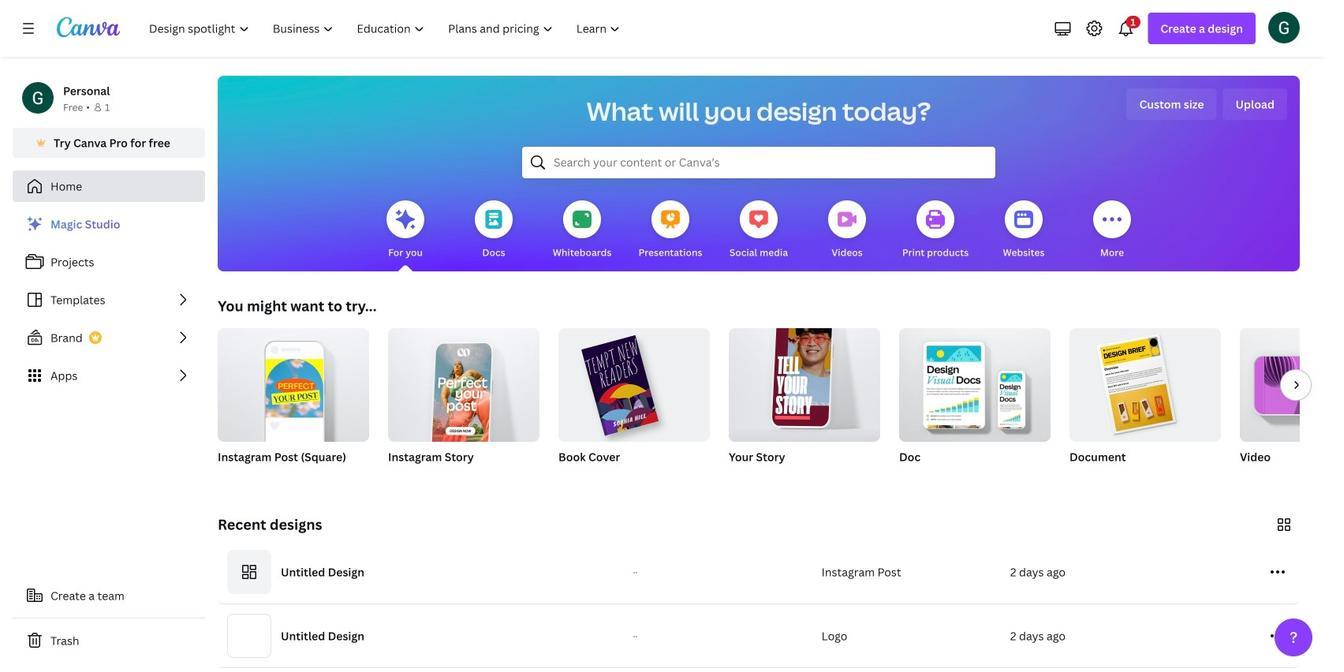 Task type: vqa. For each thing, say whether or not it's contained in the screenshot.
the Greg Robinson icon
yes



Task type: locate. For each thing, give the bounding box(es) containing it.
None search field
[[522, 147, 996, 178]]

top level navigation element
[[139, 13, 634, 44]]

Search search field
[[554, 148, 964, 178]]

group
[[729, 319, 881, 484], [729, 319, 881, 442], [218, 322, 369, 484], [218, 322, 369, 442], [388, 322, 540, 484], [388, 322, 540, 451], [559, 322, 710, 484], [559, 322, 710, 442], [900, 322, 1051, 484], [900, 322, 1051, 442], [1070, 322, 1221, 484], [1070, 322, 1221, 442], [1240, 328, 1326, 484], [1240, 328, 1326, 442]]

list
[[13, 208, 205, 391]]

greg robinson image
[[1269, 12, 1300, 43]]



